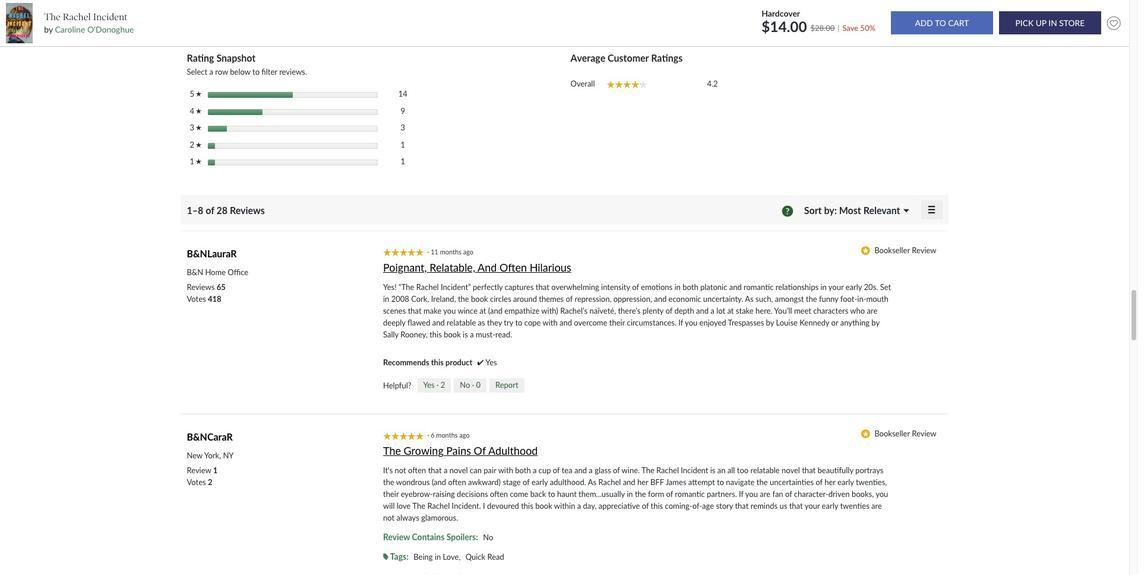 Task type: describe. For each thing, give the bounding box(es) containing it.
this down form
[[651, 502, 663, 511]]

b&ncarar button
[[187, 432, 233, 443]]

☆ for 1
[[196, 159, 202, 165]]

rachel inside 'yes! "the rachel incident" perfectly captures that overwhelming intensity of emotions in both platonic and romantic relationships in your early 20s. set in 2008 cork, ireland, the book circles around themes of repression, oppression, and economic uncertainty. as such, amongst the funny foot-in-mouth scenes that make you wince at (and empathize with) rachel's naïveté, there's plenty of depth and a lot at stake here. you'll meet characters who are deeply flawed and relatable as they try to cope with and overcome their circumstances. if you enjoyed trespasses by louise kennedy or anything by sally rooney, this book is a must-read.'
[[416, 283, 439, 292]]

#
[[383, 554, 388, 561]]

a inside "button"
[[909, 19, 914, 28]]

write a review
[[887, 19, 941, 28]]

1 horizontal spatial by
[[766, 318, 774, 328]]

bookseller for the growing pains of adulthood
[[875, 429, 910, 439]]

navigate
[[726, 478, 755, 488]]

as inside 'yes! "the rachel incident" perfectly captures that overwhelming intensity of emotions in both platonic and romantic relationships in your early 20s. set in 2008 cork, ireland, the book circles around themes of repression, oppression, and economic uncertainty. as such, amongst the funny foot-in-mouth scenes that make you wince at (and empathize with) rachel's naïveté, there's plenty of depth and a lot at stake here. you'll meet characters who are deeply flawed and relatable as they try to cope with and overcome their circumstances. if you enjoyed trespasses by louise kennedy or anything by sally rooney, this book is a must-read.'
[[745, 294, 754, 304]]

scenes
[[383, 306, 406, 316]]

2 inside content helpfulness group
[[441, 381, 445, 390]]

of up 'rachel's'
[[566, 294, 573, 304]]

5 ☆
[[190, 89, 202, 99]]

0 horizontal spatial often
[[408, 466, 426, 476]]

relatable inside 'yes! "the rachel incident" perfectly captures that overwhelming intensity of emotions in both platonic and romantic relationships in your early 20s. set in 2008 cork, ireland, the book circles around themes of repression, oppression, and economic uncertainty. as such, amongst the funny foot-in-mouth scenes that make you wince at (and empathize with) rachel's naïveté, there's plenty of depth and a lot at stake here. you'll meet characters who are deeply flawed and relatable as they try to cope with and overcome their circumstances. if you enjoyed trespasses by louise kennedy or anything by sally rooney, this book is a must-read.'
[[447, 318, 476, 328]]

the inside the rachel incident by caroline o'donoghue
[[44, 11, 60, 22]]

devoured
[[487, 502, 519, 511]]

· down recommends this product ✔ yes
[[437, 381, 439, 390]]

2 inside new york, ny review 1 votes 2
[[208, 478, 212, 488]]

with)
[[541, 306, 558, 316]]

and down 'rachel's'
[[560, 318, 572, 328]]

to right back
[[548, 490, 555, 500]]

and up uncertainty.
[[729, 283, 742, 292]]

in up funny
[[821, 283, 827, 292]]

(and inside 'yes! "the rachel incident" perfectly captures that overwhelming intensity of emotions in both platonic and romantic relationships in your early 20s. set in 2008 cork, ireland, the book circles around themes of repression, oppression, and economic uncertainty. as such, amongst the funny foot-in-mouth scenes that make you wince at (and empathize with) rachel's naïveté, there's plenty of depth and a lot at stake here. you'll meet characters who are deeply flawed and relatable as they try to cope with and overcome their circumstances. if you enjoyed trespasses by louise kennedy or anything by sally rooney, this book is a must-read.'
[[488, 306, 503, 316]]

uncertainty.
[[703, 294, 743, 304]]

4
[[190, 106, 196, 116]]

reviews for 1–8 of 28 reviews
[[230, 205, 265, 216]]

attempt
[[688, 478, 715, 488]]

filter
[[262, 67, 277, 76]]

you down depth
[[685, 318, 698, 328]]

and down emotions
[[654, 294, 667, 304]]

of right glass
[[613, 466, 620, 476]]

65
[[217, 283, 226, 292]]

is inside 'yes! "the rachel incident" perfectly captures that overwhelming intensity of emotions in both platonic and romantic relationships in your early 20s. set in 2008 cork, ireland, the book circles around themes of repression, oppression, and economic uncertainty. as such, amongst the funny foot-in-mouth scenes that make you wince at (and empathize with) rachel's naïveté, there's plenty of depth and a lot at stake here. you'll meet characters who are deeply flawed and relatable as they try to cope with and overcome their circumstances. if you enjoyed trespasses by louise kennedy or anything by sally rooney, this book is a must-read.'
[[463, 330, 468, 340]]

you down ireland,
[[443, 306, 456, 316]]

≡ button
[[921, 201, 942, 220]]

of up can
[[474, 445, 486, 458]]

0
[[476, 381, 481, 390]]

$14.00 $28.00
[[762, 18, 835, 35]]

wince
[[458, 306, 478, 316]]

yes!
[[383, 283, 397, 292]]

with inside 'yes! "the rachel incident" perfectly captures that overwhelming intensity of emotions in both platonic and romantic relationships in your early 20s. set in 2008 cork, ireland, the book circles around themes of repression, oppression, and economic uncertainty. as such, amongst the funny foot-in-mouth scenes that make you wince at (and empathize with) rachel's naïveté, there's plenty of depth and a lot at stake here. you'll meet characters who are deeply flawed and relatable as they try to cope with and overcome their circumstances. if you enjoyed trespasses by louise kennedy or anything by sally rooney, this book is a must-read.'
[[543, 318, 558, 328]]

ago for pains
[[459, 432, 470, 440]]

try
[[504, 318, 513, 328]]

of up 'character-'
[[816, 478, 823, 488]]

glass
[[595, 466, 611, 476]]

of left depth
[[666, 306, 672, 316]]

rooney,
[[400, 330, 428, 340]]

pains
[[446, 445, 471, 458]]

their inside it's not often that a novel can pair with both a cup of tea and a glass of wine. the rachel incident is an all too relatable novel that beautifully portrays the wondrous (and often awkward) stage of early adulthood. as rachel and her bff james attempt to navigate the uncertainties of her early twenties, their eyebrow-raising decisions often come back to haunt them...usually in the form of romantic partners. if you are fan of character-driven books, you will love the rachel incident. i devoured this book within a day, appreciative of this coming-of-age story that reminds us that your early twenties are not always glamorous.
[[383, 490, 399, 500]]

1–8
[[187, 205, 203, 216]]

as inside it's not often that a novel can pair with both a cup of tea and a glass of wine. the rachel incident is an all too relatable novel that beautifully portrays the wondrous (and often awkward) stage of early adulthood. as rachel and her bff james attempt to navigate the uncertainties of her early twenties, their eyebrow-raising decisions often come back to haunt them...usually in the form of romantic partners. if you are fan of character-driven books, you will love the rachel incident. i devoured this book within a day, appreciative of this coming-of-age story that reminds us that your early twenties are not always glamorous.
[[588, 478, 596, 488]]

they
[[487, 318, 502, 328]]

* bookseller review for adulthood
[[861, 429, 936, 439]]

them...usually
[[579, 490, 625, 500]]

meet
[[794, 306, 811, 316]]

418
[[208, 294, 221, 304]]

that up the themes at the left of page
[[536, 283, 549, 292]]

coming-
[[665, 502, 692, 511]]

1 at from the left
[[480, 306, 486, 316]]

early up back
[[532, 478, 548, 488]]

recommends this product ✔ yes
[[383, 358, 497, 367]]

i
[[483, 502, 485, 511]]

and up enjoyed
[[696, 306, 709, 316]]

☆ for 3
[[196, 125, 202, 131]]

0 horizontal spatial book
[[444, 330, 461, 340]]

☆ for 4
[[196, 108, 202, 114]]

of-
[[692, 502, 702, 511]]

it's
[[383, 466, 393, 476]]

of right form
[[666, 490, 673, 500]]

months for relatable,
[[440, 248, 461, 256]]

being
[[414, 553, 433, 562]]

rachel up james
[[656, 466, 679, 476]]

home
[[205, 268, 226, 277]]

circles
[[490, 294, 511, 304]]

most
[[839, 205, 861, 216]]

$28.00
[[811, 23, 835, 32]]

in inside it's not often that a novel can pair with both a cup of tea and a glass of wine. the rachel incident is an all too relatable novel that beautifully portrays the wondrous (and often awkward) stage of early adulthood. as rachel and her bff james attempt to navigate the uncertainties of her early twenties, their eyebrow-raising decisions often come back to haunt them...usually in the form of romantic partners. if you are fan of character-driven books, you will love the rachel incident. i devoured this book within a day, appreciative of this coming-of-age story that reminds us that your early twenties are not always glamorous.
[[627, 490, 633, 500]]

perfectly
[[473, 283, 503, 292]]

to down an
[[717, 478, 724, 488]]

2 novel from the left
[[782, 466, 800, 476]]

1 novel from the left
[[450, 466, 468, 476]]

the growing pains of adulthood
[[383, 445, 538, 458]]

eyebrow-
[[401, 490, 433, 500]]

b&nlaurar button
[[187, 248, 237, 259]]

rating
[[187, 52, 214, 63]]

* bookseller review for hilarious
[[861, 246, 936, 255]]

· left 11
[[427, 248, 429, 256]]

of down form
[[642, 502, 649, 511]]

it's not often that a novel can pair with both a cup of tea and a glass of wine. the rachel incident is an all too relatable novel that beautifully portrays the wondrous (and often awkward) stage of early adulthood. as rachel and her bff james attempt to navigate the uncertainties of her early twenties, their eyebrow-raising decisions often come back to haunt them...usually in the form of romantic partners. if you are fan of character-driven books, you will love the rachel incident. i devoured this book within a day, appreciative of this coming-of-age story that reminds us that your early twenties are not always glamorous.
[[383, 466, 888, 523]]

glamorous.
[[421, 514, 458, 523]]

new
[[187, 451, 203, 461]]

b&n home office reviews 65 votes 418
[[187, 268, 248, 304]]

the down it's
[[383, 478, 394, 488]]

that up uncertainties
[[802, 466, 816, 476]]

in-
[[857, 294, 866, 304]]

with inside it's not often that a novel can pair with both a cup of tea and a glass of wine. the rachel incident is an all too relatable novel that beautifully portrays the wondrous (and often awkward) stage of early adulthood. as rachel and her bff james attempt to navigate the uncertainties of her early twenties, their eyebrow-raising decisions often come back to haunt them...usually in the form of romantic partners. if you are fan of character-driven books, you will love the rachel incident. i devoured this book within a day, appreciative of this coming-of-age story that reminds us that your early twenties are not always glamorous.
[[498, 466, 513, 476]]

below
[[230, 67, 250, 76]]

deeply
[[383, 318, 406, 328]]

is inside it's not often that a novel can pair with both a cup of tea and a glass of wine. the rachel incident is an all too relatable novel that beautifully portrays the wondrous (and often awkward) stage of early adulthood. as rachel and her bff james attempt to navigate the uncertainties of her early twenties, their eyebrow-raising decisions often come back to haunt them...usually in the form of romantic partners. if you are fan of character-driven books, you will love the rachel incident. i devoured this book within a day, appreciative of this coming-of-age story that reminds us that your early twenties are not always glamorous.
[[710, 466, 715, 476]]

· 11 months ago
[[427, 248, 477, 256]]

the up it's
[[383, 445, 401, 458]]

1 inside new york, ny review 1 votes 2
[[213, 466, 218, 476]]

poignant, relatable, and often hilarious
[[383, 261, 571, 274]]

snapshot
[[216, 52, 256, 63]]

rating snapshot select a row below to filter reviews.
[[187, 52, 307, 76]]

must-
[[476, 330, 495, 340]]

this left product
[[431, 358, 444, 367]]

the down eyebrow-
[[412, 502, 425, 511]]

11
[[431, 248, 438, 256]]

1–8 of 28 reviews alert
[[187, 205, 269, 216]]

b&ncarar
[[187, 432, 233, 443]]

pair
[[484, 466, 496, 476]]

0 vertical spatial not
[[395, 466, 406, 476]]

louise
[[776, 318, 798, 328]]

6
[[431, 432, 435, 440]]

review contains spoilers: no
[[383, 533, 493, 543]]

trespasses
[[728, 318, 764, 328]]

plenty
[[643, 306, 664, 316]]

?
[[782, 205, 793, 217]]

3 for 3
[[401, 123, 405, 133]]

twenties
[[840, 502, 869, 511]]

2 vertical spatial are
[[871, 502, 882, 511]]

* for poignant, relatable, and often hilarious
[[861, 246, 870, 255]]

books,
[[852, 490, 874, 500]]

yes inside content helpfulness group
[[423, 381, 435, 390]]

product
[[446, 358, 472, 367]]

as
[[478, 318, 485, 328]]

incident inside it's not often that a novel can pair with both a cup of tea and a glass of wine. the rachel incident is an all too relatable novel that beautifully portrays the wondrous (and often awkward) stage of early adulthood. as rachel and her bff james attempt to navigate the uncertainties of her early twenties, their eyebrow-raising decisions often come back to haunt them...usually in the form of romantic partners. if you are fan of character-driven books, you will love the rachel incident. i devoured this book within a day, appreciative of this coming-of-age story that reminds us that your early twenties are not always glamorous.
[[681, 466, 708, 476]]

14
[[398, 89, 407, 99]]

the rachel incident by caroline o'donoghue
[[44, 11, 134, 35]]

1 her from the left
[[637, 478, 648, 488]]

form
[[648, 490, 664, 500]]

sort by: most relevant ▼
[[804, 205, 909, 216]]

1 vertical spatial are
[[760, 490, 770, 500]]

early down driven
[[822, 502, 838, 511]]

row
[[215, 67, 228, 76]]

rachel down glass
[[598, 478, 621, 488]]

overcome
[[574, 318, 607, 328]]

read
[[487, 553, 504, 562]]

love,
[[443, 553, 461, 562]]

2 her from the left
[[825, 478, 836, 488]]

bookseller for poignant, relatable, and often hilarious
[[875, 246, 910, 255]]

you down twenties,
[[876, 490, 888, 500]]

2 at from the left
[[727, 306, 734, 316]]

hardcover
[[762, 8, 800, 18]]

a down pains
[[444, 466, 448, 476]]

flawed
[[408, 318, 430, 328]]

content helpfulness group
[[383, 379, 524, 393]]

cope
[[524, 318, 541, 328]]

a left must-
[[470, 330, 474, 340]]

the left form
[[635, 490, 646, 500]]

that right story
[[735, 502, 749, 511]]

a left lot
[[711, 306, 714, 316]]

a left glass
[[589, 466, 593, 476]]

haunt
[[557, 490, 577, 500]]

of up oppression,
[[632, 283, 639, 292]]

partners.
[[707, 490, 737, 500]]

you down navigate
[[745, 490, 758, 500]]

0 vertical spatial book
[[471, 294, 488, 304]]

of up come
[[523, 478, 530, 488]]

# tags: being in love, quick read
[[383, 552, 504, 562]]

this down come
[[521, 502, 533, 511]]

save 50%
[[842, 23, 875, 32]]

a left cup
[[533, 466, 537, 476]]

quick
[[465, 553, 485, 562]]

and down make
[[432, 318, 445, 328]]

1 vertical spatial not
[[383, 514, 395, 523]]

foot-
[[840, 294, 857, 304]]

that down the growing
[[428, 466, 442, 476]]

rachel inside the rachel incident by caroline o'donoghue
[[63, 11, 91, 22]]



Task type: vqa. For each thing, say whether or not it's contained in the screenshot.


Task type: locate. For each thing, give the bounding box(es) containing it.
0 horizontal spatial as
[[588, 478, 596, 488]]

book down wince at the left
[[444, 330, 461, 340]]

not down will
[[383, 514, 395, 523]]

4.2
[[707, 79, 718, 88]]

always
[[396, 514, 419, 523]]

a inside rating snapshot select a row below to filter reviews.
[[209, 67, 213, 76]]

(and up the raising in the bottom left of the page
[[432, 478, 446, 488]]

by:
[[824, 205, 837, 216]]

5 ☆ from the top
[[196, 159, 202, 165]]

ago
[[463, 248, 473, 256], [459, 432, 470, 440]]

are down books,
[[871, 502, 882, 511]]

list containing review
[[187, 465, 218, 489]]

often up wondrous
[[408, 466, 426, 476]]

and down wine.
[[623, 478, 635, 488]]

☆ for 2
[[196, 142, 202, 148]]

1 vertical spatial is
[[710, 466, 715, 476]]

around
[[513, 294, 537, 304]]

early up driven
[[838, 478, 854, 488]]

1–8 of 28 reviews
[[187, 205, 269, 216]]

0 vertical spatial with
[[543, 318, 558, 328]]

0 vertical spatial their
[[609, 318, 625, 328]]

* up 20s.
[[861, 246, 870, 255]]

2 down york,
[[208, 478, 212, 488]]

1 horizontal spatial often
[[448, 478, 466, 488]]

as up them...usually
[[588, 478, 596, 488]]

1 horizontal spatial at
[[727, 306, 734, 316]]

0 horizontal spatial if
[[679, 318, 683, 328]]

☆ inside 2 ☆
[[196, 142, 202, 148]]

too
[[737, 466, 749, 476]]

romantic up such,
[[744, 283, 774, 292]]

votes for b&nlaurar
[[187, 294, 206, 304]]

her down beautifully
[[825, 478, 836, 488]]

rachel up the caroline
[[63, 11, 91, 22]]

your up funny
[[829, 283, 844, 292]]

1 vertical spatial bookseller
[[875, 429, 910, 439]]

the up "bff"
[[642, 466, 654, 476]]

to right the try
[[515, 318, 522, 328]]

1 vertical spatial your
[[805, 502, 820, 511]]

0 horizontal spatial relatable
[[447, 318, 476, 328]]

rachel up 'cork,'
[[416, 283, 439, 292]]

in inside # tags: being in love, quick read
[[435, 553, 441, 562]]

ago up 'the growing pains of adulthood'
[[459, 432, 470, 440]]

by inside the rachel incident by caroline o'donoghue
[[44, 24, 53, 35]]

1 vertical spatial months
[[436, 432, 458, 440]]

months up relatable,
[[440, 248, 461, 256]]

platonic
[[700, 283, 727, 292]]

incident
[[93, 11, 127, 22], [681, 466, 708, 476]]

0 horizontal spatial incident
[[93, 11, 127, 22]]

your inside 'yes! "the rachel incident" perfectly captures that overwhelming intensity of emotions in both platonic and romantic relationships in your early 20s. set in 2008 cork, ireland, the book circles around themes of repression, oppression, and economic uncertainty. as such, amongst the funny foot-in-mouth scenes that make you wince at (and empathize with) rachel's naïveté, there's plenty of depth and a lot at stake here. you'll meet characters who are deeply flawed and relatable as they try to cope with and overcome their circumstances. if you enjoyed trespasses by louise kennedy or anything by sally rooney, this book is a must-read.'
[[829, 283, 844, 292]]

add to wishlist image
[[1104, 14, 1123, 33]]

adulthood.
[[550, 478, 586, 488]]

age
[[702, 502, 714, 511]]

0 horizontal spatial her
[[637, 478, 648, 488]]

if
[[679, 318, 683, 328], [739, 490, 744, 500]]

* bookseller review up set
[[861, 246, 936, 255]]

1 horizontal spatial is
[[710, 466, 715, 476]]

0 horizontal spatial by
[[44, 24, 53, 35]]

2 horizontal spatial book
[[535, 502, 552, 511]]

0 vertical spatial *
[[861, 246, 870, 255]]

no inside review contains spoilers: no
[[483, 533, 493, 543]]

2 down recommends this product ✔ yes
[[441, 381, 445, 390]]

1 horizontal spatial her
[[825, 478, 836, 488]]

the up the caroline
[[44, 11, 60, 22]]

yes down recommends this product ✔ yes
[[423, 381, 435, 390]]

early
[[846, 283, 862, 292], [532, 478, 548, 488], [838, 478, 854, 488], [822, 502, 838, 511]]

list for b&ncarar
[[187, 465, 218, 489]]

(and inside it's not often that a novel can pair with both a cup of tea and a glass of wine. the rachel incident is an all too relatable novel that beautifully portrays the wondrous (and often awkward) stage of early adulthood. as rachel and her bff james attempt to navigate the uncertainties of her early twenties, their eyebrow-raising decisions often come back to haunt them...usually in the form of romantic partners. if you are fan of character-driven books, you will love the rachel incident. i devoured this book within a day, appreciative of this coming-of-age story that reminds us that your early twenties are not always glamorous.
[[432, 478, 446, 488]]

within
[[554, 502, 575, 511]]

this down flawed
[[430, 330, 442, 340]]

1 vertical spatial votes
[[187, 478, 206, 488]]

1 vertical spatial (and
[[432, 478, 446, 488]]

ago up the poignant, relatable, and often hilarious at the top of page
[[463, 248, 473, 256]]

reviews inside b&n home office reviews 65 votes 418
[[187, 283, 215, 292]]

0 horizontal spatial no
[[460, 381, 470, 390]]

the up meet
[[806, 294, 817, 304]]

0 vertical spatial bookseller
[[875, 246, 910, 255]]

decisions
[[457, 490, 488, 500]]

are inside 'yes! "the rachel incident" perfectly captures that overwhelming intensity of emotions in both platonic and romantic relationships in your early 20s. set in 2008 cork, ireland, the book circles around themes of repression, oppression, and economic uncertainty. as such, amongst the funny foot-in-mouth scenes that make you wince at (and empathize with) rachel's naïveté, there's plenty of depth and a lot at stake here. you'll meet characters who are deeply flawed and relatable as they try to cope with and overcome their circumstances. if you enjoyed trespasses by louise kennedy or anything by sally rooney, this book is a must-read.'
[[867, 306, 878, 316]]

0 vertical spatial * bookseller review
[[861, 246, 936, 255]]

1 horizontal spatial no
[[483, 533, 493, 543]]

as up stake
[[745, 294, 754, 304]]

list
[[187, 281, 226, 305], [187, 465, 218, 489]]

28
[[217, 205, 228, 216]]

0 vertical spatial as
[[745, 294, 754, 304]]

romantic inside it's not often that a novel can pair with both a cup of tea and a glass of wine. the rachel incident is an all too relatable novel that beautifully portrays the wondrous (and often awkward) stage of early adulthood. as rachel and her bff james attempt to navigate the uncertainties of her early twenties, their eyebrow-raising decisions often come back to haunt them...usually in the form of romantic partners. if you are fan of character-driven books, you will love the rachel incident. i devoured this book within a day, appreciative of this coming-of-age story that reminds us that your early twenties are not always glamorous.
[[675, 490, 705, 500]]

0 vertical spatial are
[[867, 306, 878, 316]]

of left 28
[[206, 205, 214, 216]]

list down new
[[187, 465, 218, 489]]

by left the caroline
[[44, 24, 53, 35]]

3 for 3 ☆
[[190, 123, 196, 133]]

relatable
[[447, 318, 476, 328], [750, 466, 780, 476]]

can
[[470, 466, 482, 476]]

reviews for b&n home office reviews 65 votes 418
[[187, 283, 215, 292]]

in down yes!
[[383, 294, 389, 304]]

1 bookseller from the top
[[875, 246, 910, 255]]

0 horizontal spatial both
[[515, 466, 531, 476]]

in up the appreciative at the bottom of page
[[627, 490, 633, 500]]

come
[[510, 490, 528, 500]]

1 votes from the top
[[187, 294, 206, 304]]

relatable right too
[[750, 466, 780, 476]]

novel left can
[[450, 466, 468, 476]]

cup
[[539, 466, 551, 476]]

1 horizontal spatial both
[[683, 283, 698, 292]]

0 vertical spatial list
[[187, 281, 226, 305]]

☆ inside 3 ☆
[[196, 125, 202, 131]]

0 vertical spatial months
[[440, 248, 461, 256]]

her left "bff"
[[637, 478, 648, 488]]

0 vertical spatial if
[[679, 318, 683, 328]]

1 vertical spatial often
[[448, 478, 466, 488]]

1 list from the top
[[187, 281, 226, 305]]

list down home
[[187, 281, 226, 305]]

reviews down b&n
[[187, 283, 215, 292]]

1 horizontal spatial yes
[[486, 358, 497, 367]]

review inside new york, ny review 1 votes 2
[[187, 466, 211, 476]]

1 vertical spatial reviews
[[187, 283, 215, 292]]

0 vertical spatial votes
[[187, 294, 206, 304]]

0 vertical spatial is
[[463, 330, 468, 340]]

votes for b&ncarar
[[187, 478, 206, 488]]

2 list from the top
[[187, 465, 218, 489]]

of
[[206, 205, 214, 216], [632, 283, 639, 292], [566, 294, 573, 304], [666, 306, 672, 316], [474, 445, 486, 458], [553, 466, 560, 476], [613, 466, 620, 476], [523, 478, 530, 488], [816, 478, 823, 488], [666, 490, 673, 500], [785, 490, 792, 500], [642, 502, 649, 511]]

1 horizontal spatial book
[[471, 294, 488, 304]]

ratings
[[651, 52, 683, 63]]

0 horizontal spatial their
[[383, 490, 399, 500]]

poignant,
[[383, 261, 427, 274]]

3 ☆ from the top
[[196, 125, 202, 131]]

naïveté,
[[590, 306, 616, 316]]

2 * from the top
[[861, 430, 870, 439]]

1 vertical spatial * bookseller review
[[861, 429, 936, 439]]

characters
[[813, 306, 848, 316]]

tags:
[[390, 552, 409, 562]]

are up reminds
[[760, 490, 770, 500]]

0 horizontal spatial 3
[[190, 123, 196, 133]]

0 horizontal spatial novel
[[450, 466, 468, 476]]

sally
[[383, 330, 399, 340]]

0 vertical spatial your
[[829, 283, 844, 292]]

2 * bookseller review from the top
[[861, 429, 936, 439]]

0 horizontal spatial yes
[[423, 381, 435, 390]]

0 horizontal spatial your
[[805, 502, 820, 511]]

a left day,
[[577, 502, 581, 511]]

1 vertical spatial romantic
[[675, 490, 705, 500]]

months for growing
[[436, 432, 458, 440]]

that right us
[[789, 502, 803, 511]]

day,
[[583, 502, 597, 511]]

recommends
[[383, 358, 429, 367]]

· left the 0 on the bottom left of the page
[[472, 381, 474, 390]]

1 horizontal spatial their
[[609, 318, 625, 328]]

is
[[463, 330, 468, 340], [710, 466, 715, 476]]

0 vertical spatial 2
[[190, 140, 196, 150]]

bff
[[650, 478, 664, 488]]

a right the write
[[909, 19, 914, 28]]

2 ☆ from the top
[[196, 108, 202, 114]]

None submit
[[891, 12, 993, 35], [999, 12, 1101, 35], [891, 12, 993, 35], [999, 12, 1101, 35]]

1 vertical spatial relatable
[[750, 466, 780, 476]]

early inside 'yes! "the rachel incident" perfectly captures that overwhelming intensity of emotions in both platonic and romantic relationships in your early 20s. set in 2008 cork, ireland, the book circles around themes of repression, oppression, and economic uncertainty. as such, amongst the funny foot-in-mouth scenes that make you wince at (and empathize with) rachel's naïveté, there's plenty of depth and a lot at stake here. you'll meet characters who are deeply flawed and relatable as they try to cope with and overcome their circumstances. if you enjoyed trespasses by louise kennedy or anything by sally rooney, this book is a must-read.'
[[846, 283, 862, 292]]

romantic inside 'yes! "the rachel incident" perfectly captures that overwhelming intensity of emotions in both platonic and romantic relationships in your early 20s. set in 2008 cork, ireland, the book circles around themes of repression, oppression, and economic uncertainty. as such, amongst the funny foot-in-mouth scenes that make you wince at (and empathize with) rachel's naïveté, there's plenty of depth and a lot at stake here. you'll meet characters who are deeply flawed and relatable as they try to cope with and overcome their circumstances. if you enjoyed trespasses by louise kennedy or anything by sally rooney, this book is a must-read.'
[[744, 283, 774, 292]]

often
[[408, 466, 426, 476], [448, 478, 466, 488], [490, 490, 508, 500]]

2 vertical spatial often
[[490, 490, 508, 500]]

* up portrays
[[861, 430, 870, 439]]

early up the foot-
[[846, 283, 862, 292]]

is left an
[[710, 466, 715, 476]]

write a review button
[[880, 12, 948, 35]]

1 vertical spatial ago
[[459, 432, 470, 440]]

1 horizontal spatial relatable
[[750, 466, 780, 476]]

0 vertical spatial yes
[[486, 358, 497, 367]]

votes down new
[[187, 478, 206, 488]]

0 vertical spatial ago
[[463, 248, 473, 256]]

2 vertical spatial 2
[[208, 478, 212, 488]]

uncertainties
[[770, 478, 814, 488]]

if inside 'yes! "the rachel incident" perfectly captures that overwhelming intensity of emotions in both platonic and romantic relationships in your early 20s. set in 2008 cork, ireland, the book circles around themes of repression, oppression, and economic uncertainty. as such, amongst the funny foot-in-mouth scenes that make you wince at (and empathize with) rachel's naïveté, there's plenty of depth and a lot at stake here. you'll meet characters who are deeply flawed and relatable as they try to cope with and overcome their circumstances. if you enjoyed trespasses by louise kennedy or anything by sally rooney, this book is a must-read.'
[[679, 318, 683, 328]]

that up flawed
[[408, 306, 422, 316]]

and right tea
[[574, 466, 587, 476]]

rachel's
[[560, 306, 588, 316]]

ny
[[223, 451, 234, 461]]

yes! "the rachel incident" perfectly captures that overwhelming intensity of emotions in both platonic and romantic relationships in your early 20s. set in 2008 cork, ireland, the book circles around themes of repression, oppression, and economic uncertainty. as such, amongst the funny foot-in-mouth scenes that make you wince at (and empathize with) rachel's naïveté, there's plenty of depth and a lot at stake here. you'll meet characters who are deeply flawed and relatable as they try to cope with and overcome their circumstances. if you enjoyed trespasses by louise kennedy or anything by sally rooney, this book is a must-read.
[[383, 283, 891, 340]]

character-
[[794, 490, 829, 500]]

☆ inside 5 ☆
[[196, 91, 202, 97]]

0 vertical spatial no
[[460, 381, 470, 390]]

1 horizontal spatial with
[[543, 318, 558, 328]]

☆ inside 4 ☆
[[196, 108, 202, 114]]

this inside 'yes! "the rachel incident" perfectly captures that overwhelming intensity of emotions in both platonic and romantic relationships in your early 20s. set in 2008 cork, ireland, the book circles around themes of repression, oppression, and economic uncertainty. as such, amongst the funny foot-in-mouth scenes that make you wince at (and empathize with) rachel's naïveté, there's plenty of depth and a lot at stake here. you'll meet characters who are deeply flawed and relatable as they try to cope with and overcome their circumstances. if you enjoyed trespasses by louise kennedy or anything by sally rooney, this book is a must-read.'
[[430, 330, 442, 340]]

love
[[397, 502, 411, 511]]

relatable inside it's not often that a novel can pair with both a cup of tea and a glass of wine. the rachel incident is an all too relatable novel that beautifully portrays the wondrous (and often awkward) stage of early adulthood. as rachel and her bff james attempt to navigate the uncertainties of her early twenties, their eyebrow-raising decisions often come back to haunt them...usually in the form of romantic partners. if you are fan of character-driven books, you will love the rachel incident. i devoured this book within a day, appreciative of this coming-of-age story that reminds us that your early twenties are not always glamorous.
[[750, 466, 780, 476]]

no · 0
[[460, 381, 481, 390]]

bookseller up portrays
[[875, 429, 910, 439]]

your inside it's not often that a novel can pair with both a cup of tea and a glass of wine. the rachel incident is an all too relatable novel that beautifully portrays the wondrous (and often awkward) stage of early adulthood. as rachel and her bff james attempt to navigate the uncertainties of her early twenties, their eyebrow-raising decisions often come back to haunt them...usually in the form of romantic partners. if you are fan of character-driven books, you will love the rachel incident. i devoured this book within a day, appreciative of this coming-of-age story that reminds us that your early twenties are not always glamorous.
[[805, 502, 820, 511]]

incident inside the rachel incident by caroline o'donoghue
[[93, 11, 127, 22]]

2 vertical spatial book
[[535, 502, 552, 511]]

no inside content helpfulness group
[[460, 381, 470, 390]]

1 vertical spatial 2
[[441, 381, 445, 390]]

0 vertical spatial both
[[683, 283, 698, 292]]

to inside 'yes! "the rachel incident" perfectly captures that overwhelming intensity of emotions in both platonic and romantic relationships in your early 20s. set in 2008 cork, ireland, the book circles around themes of repression, oppression, and economic uncertainty. as such, amongst the funny foot-in-mouth scenes that make you wince at (and empathize with) rachel's naïveté, there's plenty of depth and a lot at stake here. you'll meet characters who are deeply flawed and relatable as they try to cope with and overcome their circumstances. if you enjoyed trespasses by louise kennedy or anything by sally rooney, this book is a must-read.'
[[515, 318, 522, 328]]

1 vertical spatial if
[[739, 490, 744, 500]]

beautifully
[[818, 466, 853, 476]]

york,
[[204, 451, 221, 461]]

caroline o'donoghue link
[[55, 24, 134, 35]]

the up wince at the left
[[458, 294, 469, 304]]

economic
[[669, 294, 701, 304]]

book inside it's not often that a novel can pair with both a cup of tea and a glass of wine. the rachel incident is an all too relatable novel that beautifully portrays the wondrous (and often awkward) stage of early adulthood. as rachel and her bff james attempt to navigate the uncertainties of her early twenties, their eyebrow-raising decisions often come back to haunt them...usually in the form of romantic partners. if you are fan of character-driven books, you will love the rachel incident. i devoured this book within a day, appreciative of this coming-of-age story that reminds us that your early twenties are not always glamorous.
[[535, 502, 552, 511]]

new york, ny review 1 votes 2
[[187, 451, 234, 488]]

4 ☆ from the top
[[196, 142, 202, 148]]

or
[[831, 318, 838, 328]]

by down here. at the bottom right of the page
[[766, 318, 774, 328]]

story
[[716, 502, 733, 511]]

customer
[[608, 52, 649, 63]]

0 horizontal spatial 2
[[190, 140, 196, 150]]

average customer ratings
[[571, 52, 683, 63]]

votes left 418 on the left bottom of page
[[187, 294, 206, 304]]

if inside it's not often that a novel can pair with both a cup of tea and a glass of wine. the rachel incident is an all too relatable novel that beautifully portrays the wondrous (and often awkward) stage of early adulthood. as rachel and her bff james attempt to navigate the uncertainties of her early twenties, their eyebrow-raising decisions often come back to haunt them...usually in the form of romantic partners. if you are fan of character-driven books, you will love the rachel incident. i devoured this book within a day, appreciative of this coming-of-age story that reminds us that your early twenties are not always glamorous.
[[739, 490, 744, 500]]

with down with)
[[543, 318, 558, 328]]

wine.
[[622, 466, 640, 476]]

list for b&nlaurar
[[187, 281, 226, 305]]

1 ☆
[[190, 157, 202, 166]]

(and up the they
[[488, 306, 503, 316]]

the rachel incident image
[[6, 3, 33, 43]]

1
[[401, 140, 405, 150], [190, 157, 196, 166], [401, 157, 405, 166], [213, 466, 218, 476]]

3 ☆
[[190, 123, 202, 133]]

are down mouth
[[867, 306, 878, 316]]

1 * from the top
[[861, 246, 870, 255]]

office
[[228, 268, 248, 277]]

1 vertical spatial with
[[498, 466, 513, 476]]

will
[[383, 502, 395, 511]]

1 ☆ from the top
[[196, 91, 202, 97]]

helpful?
[[383, 381, 411, 391]]

2 down 3 ☆
[[190, 140, 196, 150]]

rachel up glamorous. at the bottom of page
[[427, 502, 450, 511]]

1 horizontal spatial your
[[829, 283, 844, 292]]

1 vertical spatial no
[[483, 533, 493, 543]]

relatable down wince at the left
[[447, 318, 476, 328]]

stage
[[503, 478, 521, 488]]

both inside 'yes! "the rachel incident" perfectly captures that overwhelming intensity of emotions in both platonic and romantic relationships in your early 20s. set in 2008 cork, ireland, the book circles around themes of repression, oppression, and economic uncertainty. as such, amongst the funny foot-in-mouth scenes that make you wince at (and empathize with) rachel's naïveté, there's plenty of depth and a lot at stake here. you'll meet characters who are deeply flawed and relatable as they try to cope with and overcome their circumstances. if you enjoyed trespasses by louise kennedy or anything by sally rooney, this book is a must-read.'
[[683, 283, 698, 292]]

incident up attempt
[[681, 466, 708, 476]]

1 horizontal spatial (and
[[488, 306, 503, 316]]

1 3 from the left
[[190, 123, 196, 133]]

2 horizontal spatial by
[[872, 318, 880, 328]]

there's
[[618, 306, 641, 316]]

list containing reviews
[[187, 281, 226, 305]]

sort
[[804, 205, 822, 216]]

1 horizontal spatial incident
[[681, 466, 708, 476]]

· left 6
[[427, 432, 429, 440]]

☆ up 2 ☆
[[196, 125, 202, 131]]

here.
[[756, 306, 773, 316]]

their up will
[[383, 490, 399, 500]]

book down back
[[535, 502, 552, 511]]

a left row
[[209, 67, 213, 76]]

review
[[916, 19, 941, 28]]

0 vertical spatial often
[[408, 466, 426, 476]]

votes inside new york, ny review 1 votes 2
[[187, 478, 206, 488]]

not right it's
[[395, 466, 406, 476]]

4 ☆
[[190, 106, 202, 116]]

often
[[499, 261, 527, 274]]

0 vertical spatial (and
[[488, 306, 503, 316]]

0 vertical spatial reviews
[[230, 205, 265, 216]]

1 * bookseller review from the top
[[861, 246, 936, 255]]

1 horizontal spatial 2
[[208, 478, 212, 488]]

☆ inside 1 ☆
[[196, 159, 202, 165]]

in up "economic"
[[674, 283, 681, 292]]

romantic up of-
[[675, 490, 705, 500]]

1 vertical spatial incident
[[681, 466, 708, 476]]

funny
[[819, 294, 838, 304]]

novel up uncertainties
[[782, 466, 800, 476]]

both inside it's not often that a novel can pair with both a cup of tea and a glass of wine. the rachel incident is an all too relatable novel that beautifully portrays the wondrous (and often awkward) stage of early adulthood. as rachel and her bff james attempt to navigate the uncertainties of her early twenties, their eyebrow-raising decisions often come back to haunt them...usually in the form of romantic partners. if you are fan of character-driven books, you will love the rachel incident. i devoured this book within a day, appreciative of this coming-of-age story that reminds us that your early twenties are not always glamorous.
[[515, 466, 531, 476]]

write
[[887, 19, 907, 28]]

1 horizontal spatial if
[[739, 490, 744, 500]]

3 down 4
[[190, 123, 196, 133]]

lot
[[716, 306, 725, 316]]

0 horizontal spatial romantic
[[675, 490, 705, 500]]

* for the growing pains of adulthood
[[861, 430, 870, 439]]

☆ down 3 ☆
[[196, 142, 202, 148]]

0 horizontal spatial (and
[[432, 478, 446, 488]]

of left tea
[[553, 466, 560, 476]]

of right fan
[[785, 490, 792, 500]]

report
[[495, 381, 518, 390]]

1 horizontal spatial 3
[[401, 123, 405, 133]]

1 horizontal spatial novel
[[782, 466, 800, 476]]

0 vertical spatial romantic
[[744, 283, 774, 292]]

0 horizontal spatial at
[[480, 306, 486, 316]]

if down navigate
[[739, 490, 744, 500]]

stake
[[736, 306, 754, 316]]

2 3 from the left
[[401, 123, 405, 133]]

2 horizontal spatial 2
[[441, 381, 445, 390]]

0 horizontal spatial with
[[498, 466, 513, 476]]

overwhelming
[[551, 283, 599, 292]]

in
[[674, 283, 681, 292], [821, 283, 827, 292], [383, 294, 389, 304], [627, 490, 633, 500], [435, 553, 441, 562]]

0 horizontal spatial reviews
[[187, 283, 215, 292]]

1 vertical spatial as
[[588, 478, 596, 488]]

2 horizontal spatial often
[[490, 490, 508, 500]]

the right navigate
[[757, 478, 768, 488]]

1 vertical spatial book
[[444, 330, 461, 340]]

b&nlaurar
[[187, 248, 237, 259]]

if down depth
[[679, 318, 683, 328]]

overall
[[571, 79, 595, 88]]

yes · 2
[[423, 381, 445, 390]]

0 horizontal spatial is
[[463, 330, 468, 340]]

1 horizontal spatial as
[[745, 294, 754, 304]]

2 bookseller from the top
[[875, 429, 910, 439]]

1 vertical spatial *
[[861, 430, 870, 439]]

* bookseller review up portrays
[[861, 429, 936, 439]]

2 votes from the top
[[187, 478, 206, 488]]

to inside rating snapshot select a row below to filter reviews.
[[252, 67, 260, 76]]

☆☆☆☆☆
[[607, 80, 647, 89], [607, 80, 647, 89], [383, 248, 424, 257], [383, 248, 424, 257], [383, 432, 424, 440], [383, 432, 424, 440]]

1 horizontal spatial romantic
[[744, 283, 774, 292]]

and up 'perfectly'
[[478, 261, 497, 274]]

1 vertical spatial yes
[[423, 381, 435, 390]]

their inside 'yes! "the rachel incident" perfectly captures that overwhelming intensity of emotions in both platonic and romantic relationships in your early 20s. set in 2008 cork, ireland, the book circles around themes of repression, oppression, and economic uncertainty. as such, amongst the funny foot-in-mouth scenes that make you wince at (and empathize with) rachel's naïveté, there's plenty of depth and a lot at stake here. you'll meet characters who are deeply flawed and relatable as they try to cope with and overcome their circumstances. if you enjoyed trespasses by louise kennedy or anything by sally rooney, this book is a must-read.'
[[609, 318, 625, 328]]

ago for and
[[463, 248, 473, 256]]

review
[[912, 246, 936, 255], [912, 429, 936, 439], [187, 466, 211, 476], [383, 533, 410, 543]]

raising
[[433, 490, 455, 500]]

1 vertical spatial both
[[515, 466, 531, 476]]

votes inside b&n home office reviews 65 votes 418
[[187, 294, 206, 304]]

☆ for 5
[[196, 91, 202, 97]]

1 vertical spatial list
[[187, 465, 218, 489]]

1 vertical spatial their
[[383, 490, 399, 500]]



